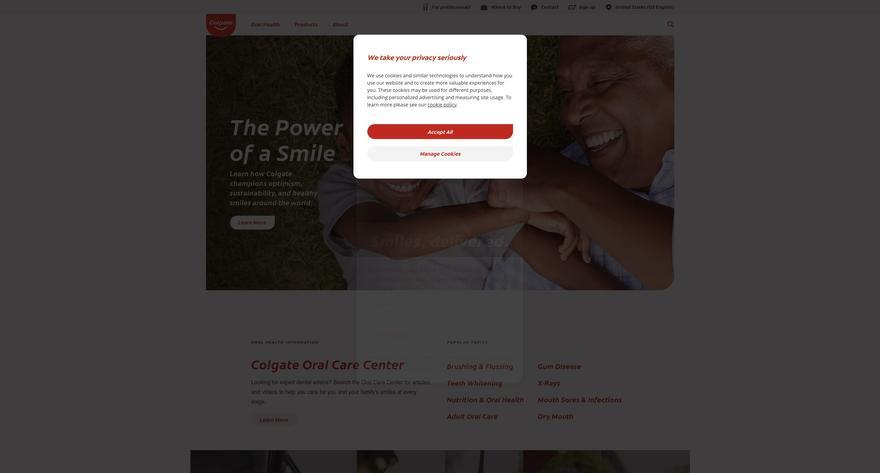Task type: describe. For each thing, give the bounding box(es) containing it.
offers,
[[484, 268, 504, 274]]

for right used
[[441, 87, 448, 93]]

around
[[253, 198, 277, 207]]

& right sores
[[582, 395, 587, 404]]

we for we use cookies and similar technologies to understand how you use our website and to create more valuable experiences for you. these cookies may be used for different purposes, including personalized advertising and measuring site usage. to learn more please see our
[[367, 72, 375, 79]]

for up usage.
[[498, 79, 505, 86]]

mouth sores & infections link
[[538, 395, 629, 405]]

teeth
[[447, 378, 466, 388]]

you right if at bottom
[[404, 368, 411, 373]]

exclusive
[[454, 268, 482, 274]]

tips,
[[381, 277, 395, 284]]

smiles,
[[371, 232, 426, 252]]

you down advice?
[[328, 389, 337, 396]]

power
[[275, 110, 343, 141]]

colgate's family of brands
[[369, 356, 510, 367]]

privacy inside . we'll handle your information in accordance with our privacy policy . if you would like to, you can opt out at any time.
[[369, 368, 384, 373]]

up
[[395, 268, 403, 274]]

gum disease
[[538, 362, 582, 371]]

from inside freshen up your inbox with exclusive offers, pro tips, and other smile-worthy treats from colgate.
[[489, 277, 504, 284]]

x-rays
[[538, 378, 561, 388]]

your inside . we'll handle your information in accordance with our privacy policy . if you would like to, you can opt out at any time.
[[430, 362, 439, 367]]

dental
[[297, 380, 312, 386]]

to,
[[433, 368, 439, 373]]

1 horizontal spatial more
[[436, 79, 448, 86]]

including
[[367, 94, 388, 101]]

1 vertical spatial colgate
[[251, 355, 300, 373]]

rays
[[545, 378, 561, 388]]

sustainability,
[[230, 188, 277, 198]]

delivered.
[[430, 232, 509, 252]]

and inside the power of a smile learn how colgate champions optimism, sustainability, and healthy smiles around the world.
[[278, 188, 291, 198]]

to
[[506, 94, 512, 101]]

technologies
[[430, 72, 459, 79]]

for up videos
[[272, 380, 278, 386]]

we'll
[[404, 362, 414, 367]]

brushing & flossing link
[[447, 362, 538, 371]]

dry mouth link
[[538, 412, 629, 421]]

of for brands
[[383, 362, 387, 367]]

infections
[[589, 395, 622, 404]]

colgate.
[[369, 287, 395, 293]]

family
[[369, 362, 382, 367]]

colgate inside the power of a smile learn how colgate champions optimism, sustainability, and healthy smiles around the world.
[[267, 169, 293, 178]]

other
[[410, 277, 426, 284]]

by
[[369, 356, 374, 360]]

freshen
[[369, 268, 393, 274]]

1 vertical spatial use
[[367, 79, 375, 86]]

for up "every"
[[405, 380, 411, 386]]

smile
[[433, 356, 444, 360]]

different
[[449, 87, 469, 93]]

brushing
[[447, 362, 477, 371]]

care for colgate
[[332, 355, 360, 373]]

handle
[[415, 362, 429, 367]]

smile
[[277, 136, 336, 167]]

1 horizontal spatial .
[[402, 362, 403, 367]]

care
[[308, 389, 318, 396]]

x-rays link
[[538, 378, 629, 388]]

at inside . we'll handle your information in accordance with our privacy policy . if you would like to, you can opt out at any time.
[[472, 368, 476, 373]]

popular topics
[[447, 340, 488, 345]]

oral right adult on the right of page
[[467, 412, 481, 421]]

signing
[[375, 356, 390, 360]]

colgate® logo image
[[206, 14, 236, 37]]

these
[[378, 87, 392, 93]]

accept
[[428, 128, 445, 135]]

0 vertical spatial center
[[363, 355, 404, 373]]

1 vertical spatial our
[[419, 101, 427, 108]]

more for learn more link to the top
[[254, 219, 267, 226]]

1 horizontal spatial privacy
[[412, 52, 436, 62]]

& for nutrition
[[480, 395, 485, 404]]

be
[[422, 87, 428, 93]]

learn more for learn more link in the button
[[260, 416, 288, 423]]

with inside . we'll handle your information in accordance with our privacy policy . if you would like to, you can opt out at any time.
[[494, 362, 503, 367]]

adult oral care link
[[447, 412, 538, 421]]

oral inside 'looking for expert dental advice? search the oral care center for articles and videos to help you care for you and your family's smiles at every stage.'
[[362, 380, 372, 386]]

teeth whitening link
[[447, 378, 538, 388]]

learn more for learn more link to the top
[[238, 219, 267, 226]]

0 horizontal spatial .
[[398, 368, 399, 373]]

healthy
[[293, 188, 318, 198]]

cookies
[[441, 150, 461, 157]]

up,
[[391, 356, 397, 360]]

valuable
[[449, 79, 468, 86]]

pro
[[369, 277, 380, 284]]

i
[[398, 356, 399, 360]]

how inside we use cookies and similar technologies to understand how you use our website and to create more valuable experiences for you. these cookies may be used for different purposes, including personalized advertising and measuring site usage. to learn more please see our
[[493, 72, 503, 79]]

email
[[379, 304, 393, 309]]

smiles inside the power of a smile learn how colgate champions optimism, sustainability, and healthy smiles around the world.
[[230, 198, 251, 207]]

gum
[[538, 362, 554, 371]]

smiles inside 'looking for expert dental advice? search the oral care center for articles and videos to help you care for you and your family's smiles at every stage.'
[[380, 389, 396, 396]]

experiences
[[470, 79, 497, 86]]

stage.
[[251, 399, 266, 405]]

to up we'll at the left bottom
[[413, 356, 417, 360]]

0 horizontal spatial our
[[377, 79, 385, 86]]

cookie policy .
[[428, 101, 458, 108]]

disease
[[556, 362, 582, 371]]

to up may
[[415, 79, 419, 86]]

messages
[[460, 356, 480, 360]]

of for a
[[230, 136, 254, 167]]

freshen up your inbox with exclusive offers, pro tips, and other smile-worthy treats from colgate.
[[369, 268, 504, 293]]

manage cookies button
[[367, 146, 513, 161]]

you right the to, at left bottom
[[440, 368, 447, 373]]

x-
[[538, 378, 545, 388]]

looking
[[251, 380, 271, 386]]

we take your privacy seriously
[[367, 52, 466, 62]]

adult
[[447, 412, 465, 421]]

looking for expert dental advice? search the oral care center for articles and videos to help you care for you and your family's smiles at every stage.
[[251, 380, 430, 405]]

purposes,
[[470, 87, 493, 93]]

your inside freshen up your inbox with exclusive offers, pro tips, and other smile-worthy treats from colgate.
[[405, 268, 418, 274]]

your right the "take"
[[396, 52, 410, 62]]



Task type: vqa. For each thing, say whether or not it's contained in the screenshot.
signing
yes



Task type: locate. For each thing, give the bounding box(es) containing it.
1 horizontal spatial how
[[493, 72, 503, 79]]

information
[[286, 340, 319, 345]]

agree
[[400, 356, 412, 360]]

opt
[[456, 368, 463, 373]]

& for brushing
[[479, 362, 484, 371]]

center inside 'looking for expert dental advice? search the oral care center for articles and videos to help you care for you and your family's smiles at every stage.'
[[387, 380, 403, 386]]

at
[[472, 368, 476, 373], [398, 389, 402, 396]]

. left we'll at the left bottom
[[402, 362, 403, 367]]

more down around
[[254, 219, 267, 226]]

worthy up information
[[445, 356, 459, 360]]

nutrition
[[447, 395, 478, 404]]

worthy down exclusive on the bottom right
[[446, 277, 468, 284]]

we use cookies and similar technologies to understand how you use our website and to create more valuable experiences for you. these cookies may be used for different purposes, including personalized advertising and measuring site usage. to learn more please see our
[[367, 72, 513, 108]]

mouth down x-rays
[[538, 395, 560, 404]]

*
[[395, 304, 397, 309]]

0 vertical spatial how
[[493, 72, 503, 79]]

we inside we use cookies and similar technologies to understand how you use our website and to create more valuable experiences for you. these cookies may be used for different purposes, including personalized advertising and measuring site usage. to learn more please see our
[[367, 72, 375, 79]]

0 vertical spatial our
[[377, 79, 385, 86]]

flossing
[[486, 362, 514, 371]]

seriously
[[438, 52, 466, 62]]

cookies up website at the left
[[385, 72, 402, 79]]

a
[[259, 136, 272, 167]]

at right out
[[472, 368, 476, 373]]

and down up
[[396, 277, 408, 284]]

more down including
[[380, 101, 392, 108]]

&
[[479, 362, 484, 371], [480, 395, 485, 404], [582, 395, 587, 404]]

0 vertical spatial use
[[376, 72, 384, 79]]

0 vertical spatial with
[[439, 268, 452, 274]]

take
[[380, 52, 394, 62]]

smiles
[[230, 198, 251, 207], [380, 389, 396, 396]]

cookie policy link
[[428, 101, 457, 108]]

1 vertical spatial worthy
[[445, 356, 459, 360]]

expert
[[280, 380, 295, 386]]

with inside freshen up your inbox with exclusive offers, pro tips, and other smile-worthy treats from colgate.
[[439, 268, 452, 274]]

time.
[[486, 368, 496, 373]]

with down colgate's
[[494, 362, 503, 367]]

smiles, delivered.
[[371, 232, 509, 252]]

0 vertical spatial privacy
[[412, 52, 436, 62]]

search
[[333, 380, 351, 386]]

for down advice?
[[320, 389, 326, 396]]

your up "other"
[[405, 268, 418, 274]]

our
[[377, 79, 385, 86], [419, 101, 427, 108], [504, 362, 511, 367]]

1 vertical spatial we
[[367, 72, 375, 79]]

accordance
[[469, 362, 493, 367]]

our inside . we'll handle your information in accordance with our privacy policy . if you would like to, you can opt out at any time.
[[504, 362, 511, 367]]

care down privacy policy link in the bottom left of the page
[[373, 380, 385, 386]]

1 vertical spatial mouth
[[552, 412, 574, 421]]

1 vertical spatial how
[[251, 169, 265, 178]]

more down help
[[275, 416, 288, 423]]

we for we take your privacy seriously
[[367, 52, 378, 62]]

at inside 'looking for expert dental advice? search the oral care center for articles and videos to help you care for you and your family's smiles at every stage.'
[[398, 389, 402, 396]]

1 vertical spatial learn more
[[260, 416, 288, 423]]

care for adult
[[483, 412, 498, 421]]

all
[[446, 128, 453, 135]]

from down offers,
[[489, 277, 504, 284]]

0 vertical spatial learn more link
[[230, 216, 275, 230]]

colgate
[[267, 169, 293, 178], [251, 355, 300, 373]]

. left if at bottom
[[398, 368, 399, 373]]

care up the search
[[332, 355, 360, 373]]

& left time.
[[479, 362, 484, 371]]

1 horizontal spatial the
[[352, 380, 360, 386]]

your inside 'looking for expert dental advice? search the oral care center for articles and videos to help you care for you and your family's smiles at every stage.'
[[349, 389, 359, 396]]

topics
[[471, 340, 488, 345]]

1 horizontal spatial more
[[275, 416, 288, 423]]

family's
[[361, 389, 379, 396]]

policy inside . we'll handle your information in accordance with our privacy policy . if you would like to, you can opt out at any time.
[[385, 368, 398, 373]]

1 vertical spatial policy
[[385, 368, 398, 373]]

articles
[[413, 380, 430, 386]]

learn more down around
[[238, 219, 267, 226]]

cookies up personalized
[[393, 87, 410, 93]]

1 horizontal spatial smiles
[[380, 389, 396, 396]]

worthy
[[446, 277, 468, 284], [445, 356, 459, 360]]

learn
[[230, 169, 249, 178], [238, 219, 252, 226], [260, 416, 274, 423]]

of
[[230, 136, 254, 167], [383, 362, 387, 367]]

0 horizontal spatial smiles
[[230, 198, 251, 207]]

1 vertical spatial .
[[402, 362, 403, 367]]

1 vertical spatial from
[[481, 356, 491, 360]]

and
[[403, 72, 412, 79], [405, 79, 413, 86], [446, 94, 454, 101], [278, 188, 291, 198], [396, 277, 408, 284], [251, 389, 260, 396], [338, 389, 347, 396]]

brushing & flossing
[[447, 362, 514, 371]]

oral down teeth whitening link
[[487, 395, 501, 404]]

and down "optimism,"
[[278, 188, 291, 198]]

policy right cookie
[[444, 101, 457, 108]]

0 horizontal spatial policy
[[385, 368, 398, 373]]

0 horizontal spatial of
[[230, 136, 254, 167]]

use up these
[[376, 72, 384, 79]]

the inside 'looking for expert dental advice? search the oral care center for articles and videos to help you care for you and your family's smiles at every stage.'
[[352, 380, 360, 386]]

learn more link down stage.
[[260, 416, 288, 423]]

1 vertical spatial of
[[383, 362, 387, 367]]

0 vertical spatial at
[[472, 368, 476, 373]]

2 vertical spatial .
[[398, 368, 399, 373]]

0 vertical spatial colgate
[[267, 169, 293, 178]]

dry mouth
[[538, 412, 574, 421]]

help
[[285, 389, 296, 396]]

the inside the power of a smile learn how colgate champions optimism, sustainability, and healthy smiles around the world.
[[279, 198, 290, 207]]

1 vertical spatial the
[[352, 380, 360, 386]]

0 horizontal spatial more
[[380, 101, 392, 108]]

2 vertical spatial learn
[[260, 416, 274, 423]]

smiles down sustainability,
[[230, 198, 251, 207]]

to left help
[[279, 389, 284, 396]]

you inside we use cookies and similar technologies to understand how you use our website and to create more valuable experiences for you. these cookies may be used for different purposes, including personalized advertising and measuring site usage. to learn more please see our
[[504, 72, 513, 79]]

1 horizontal spatial of
[[383, 362, 387, 367]]

the left world.
[[279, 198, 290, 207]]

champions
[[230, 178, 267, 188]]

privacy down family
[[369, 368, 384, 373]]

1 horizontal spatial with
[[494, 362, 503, 367]]

colgate up "optimism,"
[[267, 169, 293, 178]]

with up smile-
[[439, 268, 452, 274]]

privacy up similar at the top left of page
[[412, 52, 436, 62]]

1 vertical spatial center
[[387, 380, 403, 386]]

popular
[[447, 340, 470, 345]]

oral up advice?
[[303, 355, 329, 373]]

. down measuring
[[457, 101, 458, 108]]

0 vertical spatial mouth
[[538, 395, 560, 404]]

understand
[[466, 72, 492, 79]]

. we'll handle your information in accordance with our privacy policy . if you would like to, you can opt out at any time.
[[369, 362, 511, 373]]

and inside freshen up your inbox with exclusive offers, pro tips, and other smile-worthy treats from colgate.
[[396, 277, 408, 284]]

would
[[412, 368, 425, 373]]

0 horizontal spatial how
[[251, 169, 265, 178]]

0 vertical spatial .
[[457, 101, 458, 108]]

care down nutrition & oral health link
[[483, 412, 498, 421]]

accept all
[[428, 128, 453, 135]]

more
[[436, 79, 448, 86], [380, 101, 392, 108]]

your up the to, at left bottom
[[430, 362, 439, 367]]

1 vertical spatial more
[[275, 416, 288, 423]]

more down technologies
[[436, 79, 448, 86]]

None text field
[[369, 306, 511, 324]]

learn down sustainability,
[[238, 219, 252, 226]]

and left similar at the top left of page
[[403, 72, 412, 79]]

learn more down stage.
[[260, 416, 288, 423]]

use up you.
[[367, 79, 375, 86]]

to up valuable at the right
[[460, 72, 464, 79]]

1 vertical spatial privacy
[[369, 368, 384, 373]]

care inside 'looking for expert dental advice? search the oral care center for articles and videos to help you care for you and your family's smiles at every stage.'
[[373, 380, 385, 386]]

0 vertical spatial of
[[230, 136, 254, 167]]

colgate's family of brands link
[[369, 356, 510, 367]]

0 vertical spatial cookies
[[385, 72, 402, 79]]

health
[[266, 340, 284, 345]]

0 vertical spatial smiles
[[230, 198, 251, 207]]

0 vertical spatial policy
[[444, 101, 457, 108]]

2 we from the top
[[367, 72, 375, 79]]

how up experiences
[[493, 72, 503, 79]]

0 vertical spatial learn more
[[238, 219, 267, 226]]

None submit
[[369, 329, 417, 343]]

learn inside the power of a smile learn how colgate champions optimism, sustainability, and healthy smiles around the world.
[[230, 169, 249, 178]]

learn more button
[[251, 413, 297, 427]]

mouth down sores
[[552, 412, 574, 421]]

0 horizontal spatial care
[[332, 355, 360, 373]]

1 we from the top
[[367, 52, 378, 62]]

& down whitening
[[480, 395, 485, 404]]

the
[[279, 198, 290, 207], [352, 380, 360, 386]]

at left "every"
[[398, 389, 402, 396]]

create
[[420, 79, 435, 86]]

more inside button
[[275, 416, 288, 423]]

our up these
[[377, 79, 385, 86]]

we
[[367, 52, 378, 62], [367, 72, 375, 79]]

may
[[411, 87, 421, 93]]

1 vertical spatial smiles
[[380, 389, 396, 396]]

0 horizontal spatial privacy
[[369, 368, 384, 373]]

colgate oral care center
[[251, 355, 404, 373]]

measuring
[[456, 94, 480, 101]]

oral up family's on the left bottom
[[362, 380, 372, 386]]

0 horizontal spatial at
[[398, 389, 402, 396]]

policy down brands
[[385, 368, 398, 373]]

from up accordance
[[481, 356, 491, 360]]

learn more link inside button
[[260, 416, 288, 423]]

usage.
[[490, 94, 505, 101]]

colgate down the health
[[251, 355, 300, 373]]

whitening
[[468, 378, 503, 388]]

teeth whitening
[[447, 378, 503, 388]]

& inside "link"
[[479, 362, 484, 371]]

out
[[464, 368, 471, 373]]

smiles right family's on the left bottom
[[380, 389, 396, 396]]

2 horizontal spatial .
[[457, 101, 458, 108]]

0 horizontal spatial with
[[439, 268, 452, 274]]

you.
[[367, 87, 377, 93]]

of inside the power of a smile learn how colgate champions optimism, sustainability, and healthy smiles around the world.
[[230, 136, 254, 167]]

and up stage.
[[251, 389, 260, 396]]

you up to
[[504, 72, 513, 79]]

1 vertical spatial learn
[[238, 219, 252, 226]]

the right the search
[[352, 380, 360, 386]]

0 horizontal spatial the
[[279, 198, 290, 207]]

2 vertical spatial our
[[504, 362, 511, 367]]

and down the search
[[338, 389, 347, 396]]

see
[[410, 101, 417, 108]]

similar
[[413, 72, 429, 79]]

like
[[426, 368, 432, 373]]

oral
[[251, 340, 264, 345]]

we up you.
[[367, 72, 375, 79]]

0 vertical spatial learn
[[230, 169, 249, 178]]

1 vertical spatial learn more link
[[260, 416, 288, 423]]

and up may
[[405, 79, 413, 86]]

1 horizontal spatial policy
[[444, 101, 457, 108]]

the power of a smile image
[[206, 35, 675, 291]]

0 vertical spatial from
[[489, 277, 504, 284]]

worthy inside freshen up your inbox with exclusive offers, pro tips, and other smile-worthy treats from colgate.
[[446, 277, 468, 284]]

1 horizontal spatial care
[[373, 380, 385, 386]]

site
[[481, 94, 489, 101]]

1 horizontal spatial at
[[472, 368, 476, 373]]

to inside 'looking for expert dental advice? search the oral care center for articles and videos to help you care for you and your family's smiles at every stage.'
[[279, 389, 284, 396]]

1 vertical spatial care
[[373, 380, 385, 386]]

how inside the power of a smile learn how colgate champions optimism, sustainability, and healthy smiles around the world.
[[251, 169, 265, 178]]

we left the "take"
[[367, 52, 378, 62]]

how
[[493, 72, 503, 79], [251, 169, 265, 178]]

of up privacy policy link in the bottom left of the page
[[383, 362, 387, 367]]

website
[[386, 79, 403, 86]]

0 horizontal spatial use
[[367, 79, 375, 86]]

brands
[[388, 362, 402, 367]]

learn inside button
[[260, 416, 274, 423]]

0 vertical spatial we
[[367, 52, 378, 62]]

1 vertical spatial more
[[380, 101, 392, 108]]

of left a
[[230, 136, 254, 167]]

mouth sores & infections
[[538, 395, 622, 404]]

1 vertical spatial with
[[494, 362, 503, 367]]

2 horizontal spatial our
[[504, 362, 511, 367]]

learn up champions
[[230, 169, 249, 178]]

0 vertical spatial care
[[332, 355, 360, 373]]

our right see
[[419, 101, 427, 108]]

your down the search
[[349, 389, 359, 396]]

1 vertical spatial cookies
[[393, 87, 410, 93]]

2 vertical spatial care
[[483, 412, 498, 421]]

0 vertical spatial more
[[254, 219, 267, 226]]

every
[[404, 389, 417, 396]]

0 horizontal spatial more
[[254, 219, 267, 226]]

inbox
[[420, 268, 437, 274]]

0 vertical spatial more
[[436, 79, 448, 86]]

0 vertical spatial worthy
[[446, 277, 468, 284]]

used
[[429, 87, 440, 93]]

cookies
[[385, 72, 402, 79], [393, 87, 410, 93]]

2 horizontal spatial care
[[483, 412, 498, 421]]

1 horizontal spatial use
[[376, 72, 384, 79]]

1 horizontal spatial our
[[419, 101, 427, 108]]

smile-
[[428, 277, 446, 284]]

learn down stage.
[[260, 416, 274, 423]]

world.
[[291, 198, 313, 207]]

1 vertical spatial at
[[398, 389, 402, 396]]

and up cookie policy .
[[446, 94, 454, 101]]

how up champions
[[251, 169, 265, 178]]

nutrition & oral health
[[447, 395, 524, 404]]

learn more inside button
[[260, 416, 288, 423]]

in
[[465, 362, 468, 367]]

please
[[394, 101, 408, 108]]

colgate's
[[492, 356, 510, 360]]

you down the dental
[[297, 389, 306, 396]]

if
[[400, 368, 403, 373]]

manage
[[420, 150, 440, 157]]

our down colgate's
[[504, 362, 511, 367]]

None search field
[[667, 17, 675, 31]]

oral
[[303, 355, 329, 373], [362, 380, 372, 386], [487, 395, 501, 404], [467, 412, 481, 421]]

learn more link down around
[[230, 216, 275, 230]]

dry
[[538, 412, 551, 421]]

of inside colgate's family of brands
[[383, 362, 387, 367]]

more for learn more link in the button
[[275, 416, 288, 423]]

0 vertical spatial the
[[279, 198, 290, 207]]

learn
[[367, 101, 379, 108]]



